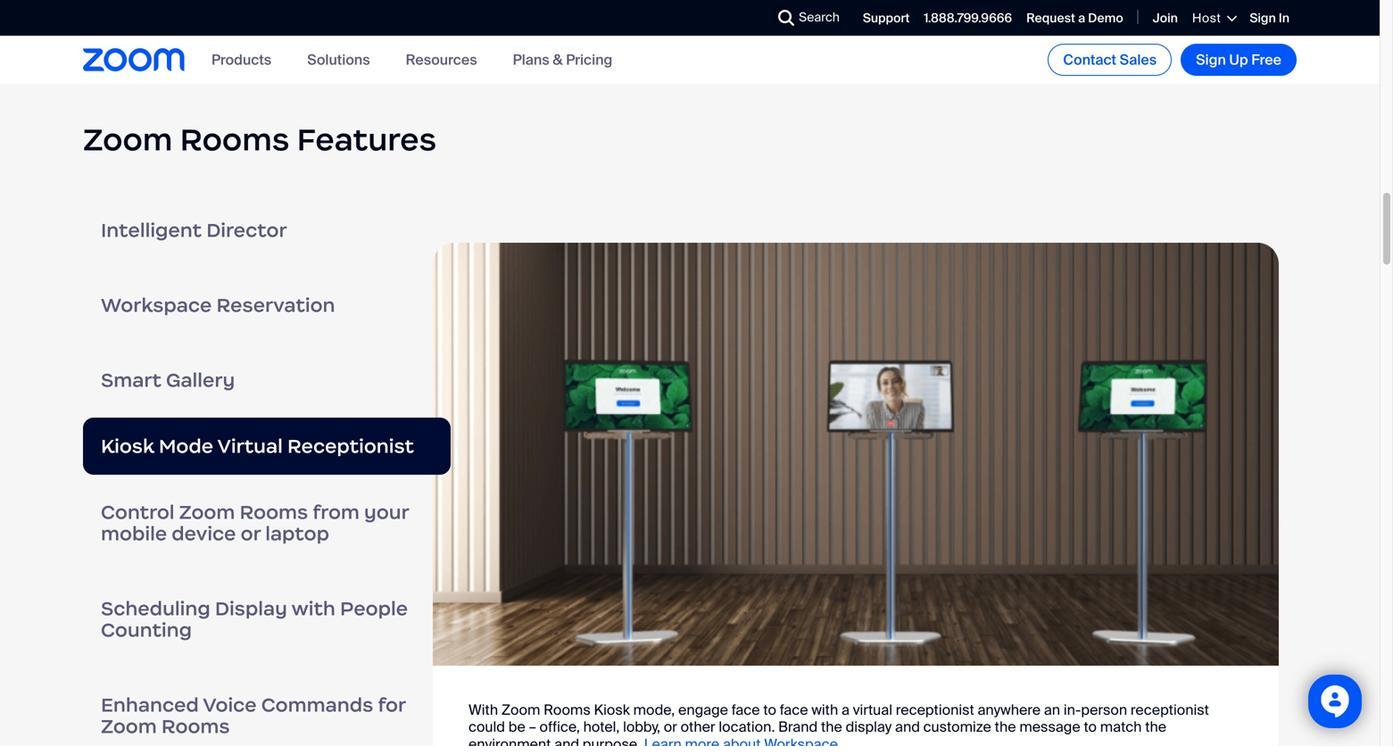 Task type: locate. For each thing, give the bounding box(es) containing it.
kiosk inside with zoom rooms kiosk mode, engage face to face with a virtual receptionist anywhere an in-person receptionist could be – office, hotel, lobby, or other location. brand the display and customize the message to match the environment and purpose.
[[594, 701, 630, 720]]

1 horizontal spatial and
[[896, 718, 921, 737]]

1 vertical spatial sign
[[1197, 50, 1227, 69]]

sign for sign in
[[1250, 10, 1277, 26]]

voice
[[203, 693, 257, 718]]

0 horizontal spatial or
[[241, 522, 261, 546]]

zoom logo image
[[83, 48, 185, 71]]

virtual
[[217, 434, 283, 459]]

a left virtual
[[842, 701, 850, 720]]

0 horizontal spatial kiosk
[[101, 434, 154, 459]]

features
[[297, 120, 437, 159]]

with inside scheduling display with people counting
[[292, 597, 336, 621]]

face right location.
[[780, 701, 809, 720]]

0 horizontal spatial receptionist
[[896, 701, 975, 720]]

with left people
[[292, 597, 336, 621]]

1 horizontal spatial with
[[812, 701, 839, 720]]

receptionist
[[288, 434, 414, 459]]

2 horizontal spatial the
[[1146, 718, 1167, 737]]

three standing kiosks with ipads image
[[433, 243, 1280, 666]]

in
[[1280, 10, 1290, 26]]

director
[[206, 218, 287, 242]]

intelligent director button
[[83, 193, 451, 268]]

control zoom rooms from your mobile device or laptop button
[[83, 475, 451, 572]]

enhanced
[[101, 693, 199, 718]]

and
[[896, 718, 921, 737], [555, 735, 580, 747]]

to right in-
[[1084, 718, 1098, 737]]

plans & pricing
[[513, 50, 613, 69]]

0 vertical spatial a
[[1079, 10, 1086, 26]]

face right engage
[[732, 701, 760, 720]]

1 vertical spatial kiosk
[[594, 701, 630, 720]]

a
[[1079, 10, 1086, 26], [842, 701, 850, 720]]

to left the brand
[[764, 701, 777, 720]]

1.888.799.9666 link
[[925, 10, 1013, 26]]

sign in link
[[1250, 10, 1290, 26]]

workspace reservation
[[101, 293, 335, 317]]

control
[[101, 501, 175, 525]]

kiosk
[[101, 434, 154, 459], [594, 701, 630, 720]]

receptionist right virtual
[[896, 701, 975, 720]]

smart gallery
[[101, 368, 235, 392]]

message
[[1020, 718, 1081, 737]]

scheduling display with people counting button
[[83, 572, 451, 668]]

1 vertical spatial a
[[842, 701, 850, 720]]

kiosk mode virtual receptionist button
[[83, 418, 451, 475]]

the
[[822, 718, 843, 737], [995, 718, 1017, 737], [1146, 718, 1167, 737]]

solutions
[[307, 50, 370, 69]]

gallery
[[166, 368, 235, 392]]

with zoom rooms kiosk mode, engage face to face with a virtual receptionist anywhere an in-person receptionist could be – office, hotel, lobby, or other location. brand the display and customize the message to match the environment and purpose.
[[469, 701, 1210, 747]]

0 horizontal spatial the
[[822, 718, 843, 737]]

other
[[681, 718, 716, 737]]

resources
[[406, 50, 477, 69]]

rooms
[[180, 120, 290, 159], [240, 501, 308, 525], [544, 701, 591, 720], [162, 715, 230, 739]]

the left message
[[995, 718, 1017, 737]]

person
[[1082, 701, 1128, 720]]

mode
[[159, 434, 214, 459]]

customize
[[924, 718, 992, 737]]

host
[[1193, 10, 1222, 26]]

the right the brand
[[822, 718, 843, 737]]

support
[[863, 10, 910, 26]]

environment
[[469, 735, 551, 747]]

workspace
[[101, 293, 212, 317]]

0 horizontal spatial with
[[292, 597, 336, 621]]

zoom
[[83, 120, 173, 159], [179, 501, 235, 525], [502, 701, 541, 720], [101, 715, 157, 739]]

mode,
[[634, 701, 675, 720]]

2 face from the left
[[780, 701, 809, 720]]

1 horizontal spatial receptionist
[[1131, 701, 1210, 720]]

in-
[[1064, 701, 1082, 720]]

1 horizontal spatial or
[[664, 718, 678, 737]]

sign
[[1250, 10, 1277, 26], [1197, 50, 1227, 69]]

kiosk left mode
[[101, 434, 154, 459]]

or inside with zoom rooms kiosk mode, engage face to face with a virtual receptionist anywhere an in-person receptionist could be – office, hotel, lobby, or other location. brand the display and customize the message to match the environment and purpose.
[[664, 718, 678, 737]]

1 horizontal spatial the
[[995, 718, 1017, 737]]

face
[[732, 701, 760, 720], [780, 701, 809, 720]]

1 horizontal spatial kiosk
[[594, 701, 630, 720]]

for
[[378, 693, 406, 718]]

to
[[764, 701, 777, 720], [1084, 718, 1098, 737]]

people
[[340, 597, 408, 621]]

kiosk mode virtual receptionist
[[101, 434, 414, 459]]

intelligent director
[[101, 218, 287, 242]]

receptionist right person
[[1131, 701, 1210, 720]]

0 vertical spatial or
[[241, 522, 261, 546]]

with left display
[[812, 701, 839, 720]]

0 horizontal spatial a
[[842, 701, 850, 720]]

and right –
[[555, 735, 580, 747]]

0 horizontal spatial face
[[732, 701, 760, 720]]

sign left 'up'
[[1197, 50, 1227, 69]]

workspace reservation button
[[83, 268, 451, 343]]

1 vertical spatial with
[[812, 701, 839, 720]]

a left demo
[[1079, 10, 1086, 26]]

kiosk mode virtual receptionist group
[[433, 243, 1280, 747]]

1 vertical spatial or
[[664, 718, 678, 737]]

join link
[[1153, 10, 1179, 26]]

1 the from the left
[[822, 718, 843, 737]]

1 horizontal spatial face
[[780, 701, 809, 720]]

or
[[241, 522, 261, 546], [664, 718, 678, 737]]

zoom inside control zoom rooms from your mobile device or laptop
[[179, 501, 235, 525]]

lobby,
[[623, 718, 661, 737]]

1 horizontal spatial sign
[[1250, 10, 1277, 26]]

0 horizontal spatial sign
[[1197, 50, 1227, 69]]

receptionist
[[896, 701, 975, 720], [1131, 701, 1210, 720]]

2 the from the left
[[995, 718, 1017, 737]]

virtual
[[853, 701, 893, 720]]

–
[[529, 718, 536, 737]]

1 horizontal spatial a
[[1079, 10, 1086, 26]]

engage
[[679, 701, 729, 720]]

up
[[1230, 50, 1249, 69]]

request a demo
[[1027, 10, 1124, 26]]

search image
[[779, 10, 795, 26]]

or left other at the bottom
[[664, 718, 678, 737]]

kiosk inside button
[[101, 434, 154, 459]]

tabbed carousel element
[[83, 193, 1298, 747]]

office,
[[540, 718, 580, 737]]

or left laptop at bottom left
[[241, 522, 261, 546]]

kiosk up purpose.
[[594, 701, 630, 720]]

and right display
[[896, 718, 921, 737]]

0 vertical spatial with
[[292, 597, 336, 621]]

the right match at bottom
[[1146, 718, 1167, 737]]

1 horizontal spatial to
[[1084, 718, 1098, 737]]

tab list
[[83, 193, 451, 747]]

sign left 'in'
[[1250, 10, 1277, 26]]

enhanced voice commands for zoom rooms button
[[83, 668, 451, 747]]

zoom inside with zoom rooms kiosk mode, engage face to face with a virtual receptionist anywhere an in-person receptionist could be – office, hotel, lobby, or other location. brand the display and customize the message to match the environment and purpose.
[[502, 701, 541, 720]]

0 vertical spatial sign
[[1250, 10, 1277, 26]]

0 vertical spatial kiosk
[[101, 434, 154, 459]]



Task type: describe. For each thing, give the bounding box(es) containing it.
sign in
[[1250, 10, 1290, 26]]

support link
[[863, 10, 910, 26]]

&
[[553, 50, 563, 69]]

location.
[[719, 718, 775, 737]]

smart
[[101, 368, 162, 392]]

sign up free link
[[1182, 44, 1298, 76]]

0 horizontal spatial and
[[555, 735, 580, 747]]

tab list containing intelligent director
[[83, 193, 451, 747]]

zoom rooms features
[[83, 120, 437, 159]]

resources button
[[406, 50, 477, 69]]

mobile
[[101, 522, 167, 546]]

plans
[[513, 50, 550, 69]]

zoom inside enhanced voice commands for zoom rooms
[[101, 715, 157, 739]]

request a demo link
[[1027, 10, 1124, 26]]

scheduling display with people counting
[[101, 597, 408, 642]]

solutions button
[[307, 50, 370, 69]]

products button
[[212, 50, 272, 69]]

device
[[172, 522, 236, 546]]

anywhere
[[978, 701, 1041, 720]]

a inside with zoom rooms kiosk mode, engage face to face with a virtual receptionist anywhere an in-person receptionist could be – office, hotel, lobby, or other location. brand the display and customize the message to match the environment and purpose.
[[842, 701, 850, 720]]

intelligent
[[101, 218, 202, 242]]

display
[[215, 597, 287, 621]]

free
[[1252, 50, 1282, 69]]

search
[[799, 9, 840, 25]]

could
[[469, 718, 505, 737]]

sales
[[1120, 50, 1157, 69]]

3 the from the left
[[1146, 718, 1167, 737]]

or inside control zoom rooms from your mobile device or laptop
[[241, 522, 261, 546]]

2 receptionist from the left
[[1131, 701, 1210, 720]]

from
[[313, 501, 360, 525]]

card label element
[[433, 243, 1280, 747]]

control zoom rooms from your mobile device or laptop
[[101, 501, 409, 546]]

search image
[[779, 10, 795, 26]]

smart gallery button
[[83, 343, 451, 418]]

sign up free
[[1197, 50, 1282, 69]]

join
[[1153, 10, 1179, 26]]

brand
[[779, 718, 818, 737]]

1.888.799.9666
[[925, 10, 1013, 26]]

an
[[1045, 701, 1061, 720]]

with
[[469, 701, 498, 720]]

request
[[1027, 10, 1076, 26]]

1 receptionist from the left
[[896, 701, 975, 720]]

products
[[212, 50, 272, 69]]

match
[[1101, 718, 1143, 737]]

contact sales
[[1064, 50, 1157, 69]]

counting
[[101, 618, 192, 642]]

0 horizontal spatial to
[[764, 701, 777, 720]]

1 face from the left
[[732, 701, 760, 720]]

laptop
[[265, 522, 330, 546]]

your
[[364, 501, 409, 525]]

demo
[[1089, 10, 1124, 26]]

display
[[846, 718, 892, 737]]

contact sales link
[[1049, 44, 1173, 76]]

scheduling
[[101, 597, 211, 621]]

contact
[[1064, 50, 1117, 69]]

purpose.
[[583, 735, 641, 747]]

be
[[509, 718, 526, 737]]

commands
[[261, 693, 374, 718]]

with inside with zoom rooms kiosk mode, engage face to face with a virtual receptionist anywhere an in-person receptionist could be – office, hotel, lobby, or other location. brand the display and customize the message to match the environment and purpose.
[[812, 701, 839, 720]]

reservation
[[217, 293, 335, 317]]

rooms inside enhanced voice commands for zoom rooms
[[162, 715, 230, 739]]

sign for sign up free
[[1197, 50, 1227, 69]]

rooms inside control zoom rooms from your mobile device or laptop
[[240, 501, 308, 525]]

hotel,
[[584, 718, 620, 737]]

plans & pricing link
[[513, 50, 613, 69]]

rooms inside with zoom rooms kiosk mode, engage face to face with a virtual receptionist anywhere an in-person receptionist could be – office, hotel, lobby, or other location. brand the display and customize the message to match the environment and purpose.
[[544, 701, 591, 720]]

host button
[[1193, 10, 1236, 26]]

enhanced voice commands for zoom rooms
[[101, 693, 406, 739]]

pricing
[[566, 50, 613, 69]]



Task type: vqa. For each thing, say whether or not it's contained in the screenshot.
the more within Employees significantly more hesitant toward AI than leaders
no



